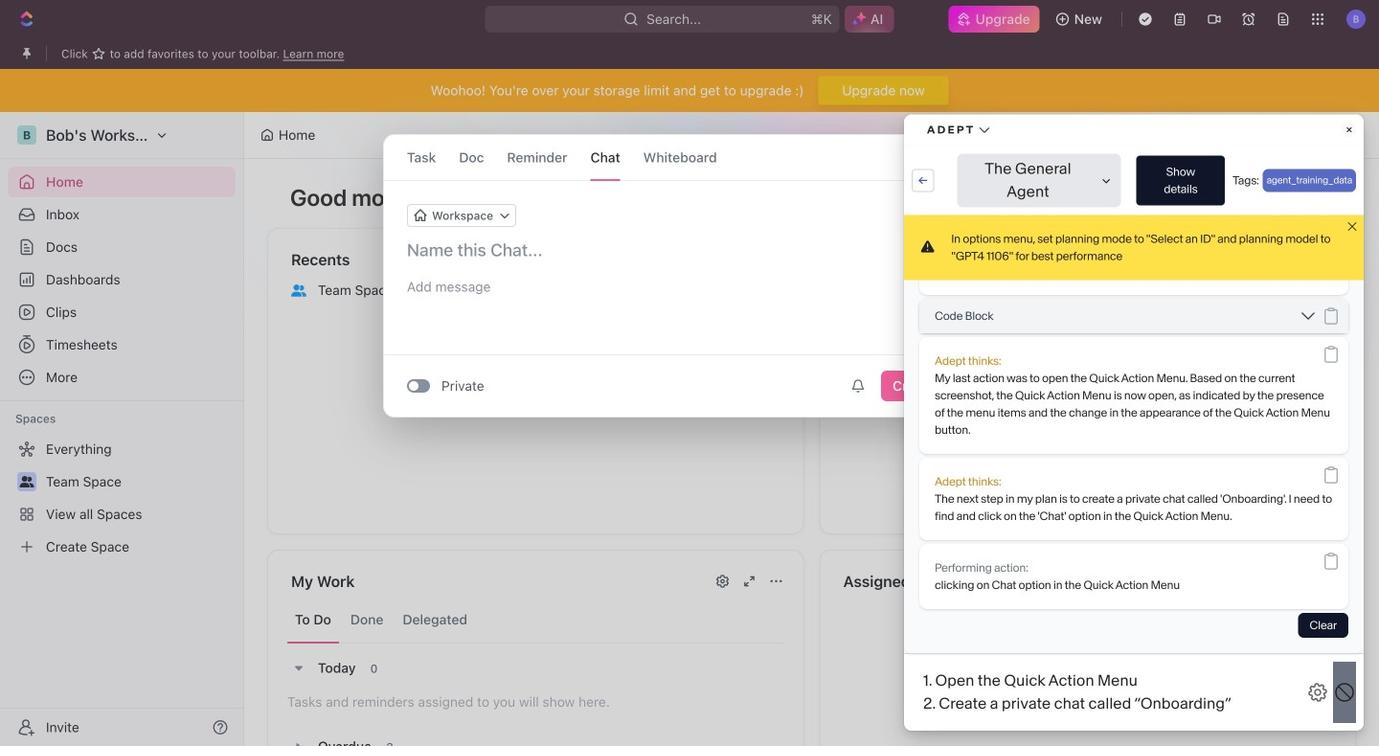 Task type: locate. For each thing, give the bounding box(es) containing it.
dialog
[[383, 134, 996, 418]]

tab list
[[287, 597, 784, 644]]

user group image
[[291, 284, 307, 297]]

tree
[[8, 434, 236, 562]]

Name this Chat... field
[[384, 239, 995, 262]]



Task type: vqa. For each thing, say whether or not it's contained in the screenshot.
running
no



Task type: describe. For each thing, give the bounding box(es) containing it.
sidebar navigation
[[0, 112, 244, 746]]

tree inside sidebar navigation
[[8, 434, 236, 562]]



